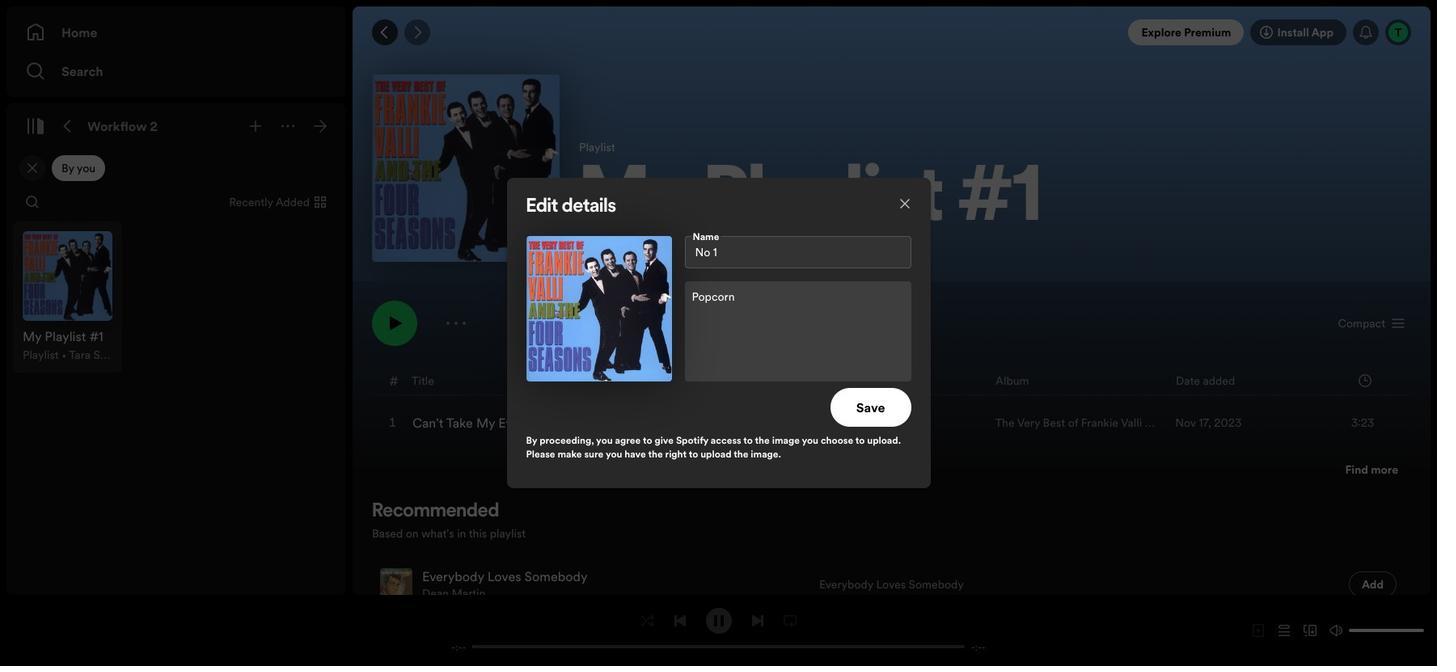Task type: describe. For each thing, give the bounding box(es) containing it.
based
[[372, 526, 403, 542]]

disable repeat image
[[783, 614, 796, 627]]

you right image
[[802, 434, 819, 447]]

2 -:-- from the left
[[971, 640, 986, 654]]

#
[[389, 372, 399, 389]]

my playlist #1 button
[[579, 162, 1411, 239]]

playlist
[[490, 526, 526, 542]]

1 horizontal spatial the
[[734, 447, 749, 461]]

workflow 2
[[87, 117, 158, 135]]

you left the agree
[[596, 434, 613, 447]]

nov
[[1175, 415, 1196, 431]]

by for by you
[[61, 160, 74, 176]]

3 - from the left
[[971, 640, 975, 654]]

2 horizontal spatial playlist
[[704, 162, 944, 239]]

3
[[692, 246, 699, 262]]

playlist •
[[23, 347, 69, 363]]

somebody for everybody loves somebody
[[909, 577, 964, 593]]

recently
[[229, 194, 273, 210]]

install
[[1277, 24, 1309, 40]]

home
[[61, 23, 97, 41]]

to left give
[[643, 434, 652, 447]]

2 horizontal spatial the
[[755, 434, 770, 447]]

upload
[[701, 447, 732, 461]]

eyes
[[498, 414, 525, 432]]

workflow
[[87, 117, 147, 135]]

choose photo
[[558, 328, 640, 345]]

Add an optional description text field
[[685, 281, 911, 382]]

save
[[856, 399, 885, 417]]

home link
[[26, 16, 327, 49]]

min
[[702, 246, 721, 262]]

my playlist #1 grid
[[353, 366, 1430, 436]]

install app link
[[1251, 19, 1347, 45]]

t button
[[1385, 19, 1411, 45]]

photo
[[606, 328, 640, 345]]

dean
[[422, 586, 449, 602]]

1 song 3 min 23 sec
[[655, 246, 758, 262]]

by proceeding, you agree to give spotify access to the image you choose to upload. please make sure you have the right to upload the image.
[[526, 434, 901, 461]]

close image
[[898, 197, 911, 210]]

duration image
[[1359, 374, 1372, 387]]

tara schultz link
[[579, 246, 643, 262]]

recommended based on what's in this playlist
[[372, 502, 526, 542]]

1 horizontal spatial everybody loves somebody link
[[819, 577, 964, 593]]

date added
[[1176, 372, 1235, 389]]

edit details
[[526, 197, 616, 217]]

can't
[[412, 414, 443, 432]]

added
[[276, 194, 310, 210]]

loves for everybody loves somebody
[[876, 577, 906, 593]]

search in your library image
[[26, 196, 39, 209]]

4 - from the left
[[982, 640, 986, 654]]

volume high image
[[1330, 624, 1343, 637]]

to right access at the bottom
[[744, 434, 753, 447]]

my inside grid
[[476, 414, 495, 432]]

Disable repeat checkbox
[[777, 608, 803, 634]]

find more button
[[1345, 462, 1398, 478]]

spotify
[[676, 434, 709, 447]]

everybody loves somebody cell
[[380, 563, 806, 607]]

search
[[61, 62, 103, 80]]

have
[[625, 447, 646, 461]]

2 horizontal spatial cell
[[1300, 563, 1397, 607]]

by for by proceeding, you agree to give spotify access to the image you choose to upload. please make sure you have the right to upload the image.
[[526, 434, 537, 447]]

access
[[711, 434, 741, 447]]

sure
[[584, 447, 604, 461]]

nov 17, 2023
[[1175, 415, 1242, 431]]

explore premium
[[1142, 24, 1231, 40]]

in
[[457, 526, 466, 542]]

date
[[1176, 372, 1200, 389]]

1 :- from the left
[[456, 640, 462, 654]]

2023
[[1214, 415, 1242, 431]]

agree
[[615, 434, 641, 447]]

added
[[1203, 372, 1235, 389]]

more
[[1371, 462, 1398, 478]]

Recently Added, Grid view field
[[216, 189, 336, 215]]

you right sure
[[606, 447, 622, 461]]

proceeding,
[[540, 434, 594, 447]]

off
[[529, 414, 544, 432]]

0 horizontal spatial the
[[648, 447, 663, 461]]

save button
[[830, 388, 911, 427]]

2 - from the left
[[462, 640, 466, 654]]

#1
[[958, 162, 1043, 239]]

row inside main "element"
[[13, 222, 122, 373]]

By you checkbox
[[52, 155, 105, 181]]

duration element
[[1359, 374, 1372, 387]]

workflow 2 button
[[84, 113, 161, 139]]

recommended
[[372, 502, 499, 522]]

my playlist #1 image
[[372, 74, 560, 262]]

to right right
[[689, 447, 698, 461]]

pause image
[[712, 614, 725, 627]]

tara
[[579, 246, 601, 262]]

everybody for everybody loves somebody
[[819, 577, 874, 593]]

image.
[[751, 447, 781, 461]]

top bar and user menu element
[[353, 6, 1431, 58]]



Task type: locate. For each thing, give the bounding box(es) containing it.
what's new image
[[1360, 26, 1373, 39]]

my
[[579, 162, 690, 239], [476, 414, 495, 432]]

somebody inside the everybody loves somebody dean martin
[[525, 568, 588, 586]]

next image
[[751, 614, 764, 627]]

can't take my eyes off you
[[412, 414, 569, 432]]

playlist my playlist #1
[[579, 139, 1043, 239]]

song
[[662, 246, 686, 262]]

2 :- from the left
[[975, 640, 982, 654]]

everybody for everybody loves somebody dean martin
[[422, 568, 484, 586]]

go back image
[[379, 26, 391, 39]]

loves inside the everybody loves somebody dean martin
[[487, 568, 521, 586]]

0 horizontal spatial everybody loves somebody link
[[422, 568, 588, 586]]

1 horizontal spatial loves
[[876, 577, 906, 593]]

by inside by proceeding, you agree to give spotify access to the image you choose to upload. please make sure you have the right to upload the image.
[[526, 434, 537, 447]]

•
[[62, 347, 67, 363]]

1 horizontal spatial somebody
[[909, 577, 964, 593]]

by right clear filters icon
[[61, 160, 74, 176]]

1 -:-- from the left
[[452, 640, 466, 654]]

go forward image
[[411, 26, 424, 39]]

clear filters image
[[26, 162, 39, 175]]

dean martin link
[[422, 586, 486, 602]]

install app
[[1277, 24, 1334, 40]]

2 vertical spatial playlist
[[23, 347, 59, 363]]

0 horizontal spatial playlist
[[23, 347, 59, 363]]

search link
[[26, 55, 327, 87]]

somebody for everybody loves somebody dean martin
[[525, 568, 588, 586]]

find more
[[1345, 462, 1398, 478]]

1 horizontal spatial playlist
[[579, 139, 615, 155]]

0 horizontal spatial :-
[[456, 640, 462, 654]]

explore
[[1142, 24, 1182, 40]]

schultz
[[604, 246, 643, 262]]

you
[[77, 160, 96, 176], [596, 434, 613, 447], [802, 434, 819, 447], [606, 447, 622, 461]]

t
[[1395, 24, 1402, 40]]

can't take my eyes off you link
[[412, 414, 569, 432]]

3:23
[[1352, 415, 1374, 431]]

0 vertical spatial playlist
[[579, 139, 615, 155]]

0 vertical spatial my
[[579, 162, 690, 239]]

image
[[772, 434, 800, 447]]

sec
[[740, 246, 758, 262]]

by you
[[61, 160, 96, 176]]

playlist inside row
[[23, 347, 59, 363]]

2
[[150, 117, 158, 135]]

the
[[755, 434, 770, 447], [648, 447, 663, 461], [734, 447, 749, 461]]

album
[[996, 372, 1029, 389]]

0 horizontal spatial somebody
[[525, 568, 588, 586]]

take
[[446, 414, 473, 432]]

1 horizontal spatial cell
[[1086, 563, 1287, 607]]

everybody loves somebody dean martin
[[422, 568, 588, 602]]

none search field inside main "element"
[[19, 189, 45, 215]]

1 vertical spatial my
[[476, 414, 495, 432]]

give
[[655, 434, 674, 447]]

1 horizontal spatial :-
[[975, 640, 982, 654]]

choose
[[821, 434, 853, 447]]

this
[[469, 526, 487, 542]]

playlist
[[579, 139, 615, 155], [704, 162, 944, 239], [23, 347, 59, 363]]

1 horizontal spatial everybody
[[819, 577, 874, 593]]

0 horizontal spatial loves
[[487, 568, 521, 586]]

enable shuffle image
[[641, 614, 654, 627]]

you down workflow
[[77, 160, 96, 176]]

everybody loves somebody link
[[422, 568, 588, 586], [819, 577, 964, 593]]

by down off on the left bottom of the page
[[526, 434, 537, 447]]

explore premium button
[[1129, 19, 1244, 45]]

on
[[406, 526, 419, 542]]

previous image
[[673, 614, 686, 627]]

1 horizontal spatial my
[[579, 162, 690, 239]]

edit
[[526, 197, 558, 217]]

loves
[[487, 568, 521, 586], [876, 577, 906, 593]]

the left image
[[755, 434, 770, 447]]

None search field
[[19, 189, 45, 215]]

23
[[724, 246, 737, 262]]

please
[[526, 447, 555, 461]]

recently added
[[229, 194, 310, 210]]

cell inside my playlist #1 grid
[[760, 410, 982, 436]]

edit details dialog
[[507, 178, 931, 489]]

everybody
[[422, 568, 484, 586], [819, 577, 874, 593]]

player controls element
[[434, 608, 1003, 654]]

make
[[558, 447, 582, 461]]

0 horizontal spatial cell
[[760, 410, 982, 436]]

no 1 image
[[526, 236, 672, 382]]

Name text field
[[685, 236, 911, 269]]

by
[[61, 160, 74, 176], [526, 434, 537, 447]]

row
[[13, 222, 122, 373]]

name
[[693, 229, 719, 243]]

martin
[[452, 586, 486, 602]]

title
[[412, 372, 434, 389]]

app
[[1312, 24, 1334, 40]]

everybody loves somebody
[[819, 577, 964, 593]]

1 vertical spatial by
[[526, 434, 537, 447]]

upload.
[[867, 434, 901, 447]]

main element
[[6, 6, 346, 595]]

choose
[[558, 328, 603, 345]]

details
[[562, 197, 616, 217]]

everybody inside the everybody loves somebody dean martin
[[422, 568, 484, 586]]

to right choose
[[856, 434, 865, 447]]

0 vertical spatial by
[[61, 160, 74, 176]]

row containing playlist
[[13, 222, 122, 373]]

my up schultz
[[579, 162, 690, 239]]

1 vertical spatial playlist
[[704, 162, 944, 239]]

1 - from the left
[[452, 640, 456, 654]]

choose photo button
[[526, 236, 672, 382]]

1
[[655, 246, 659, 262]]

what's
[[421, 526, 454, 542]]

cell for #
[[760, 410, 982, 436]]

# row
[[373, 366, 1411, 396]]

to
[[643, 434, 652, 447], [744, 434, 753, 447], [856, 434, 865, 447], [689, 447, 698, 461]]

0 horizontal spatial everybody
[[422, 568, 484, 586]]

0 horizontal spatial by
[[61, 160, 74, 176]]

the right have
[[648, 447, 663, 461]]

you inside checkbox
[[77, 160, 96, 176]]

playlist for •
[[23, 347, 59, 363]]

# column header
[[389, 366, 399, 395]]

premium
[[1184, 24, 1231, 40]]

1 horizontal spatial by
[[526, 434, 537, 447]]

loves for everybody loves somebody dean martin
[[487, 568, 521, 586]]

you
[[547, 414, 569, 432]]

everybody loves somebody link inside cell
[[422, 568, 588, 586]]

17,
[[1199, 415, 1211, 431]]

tara schultz
[[579, 246, 643, 262]]

0 horizontal spatial -:--
[[452, 640, 466, 654]]

my right take
[[476, 414, 495, 432]]

cell for recommended
[[1086, 563, 1287, 607]]

right
[[665, 447, 687, 461]]

cell
[[760, 410, 982, 436], [1086, 563, 1287, 607], [1300, 563, 1397, 607]]

-:--
[[452, 640, 466, 654], [971, 640, 986, 654]]

find
[[1345, 462, 1368, 478]]

artist
[[759, 372, 787, 389]]

the left image. on the bottom
[[734, 447, 749, 461]]

by inside checkbox
[[61, 160, 74, 176]]

0 horizontal spatial my
[[476, 414, 495, 432]]

my inside the playlist my playlist #1
[[579, 162, 690, 239]]

playlist for my
[[579, 139, 615, 155]]

1 horizontal spatial -:--
[[971, 640, 986, 654]]



Task type: vqa. For each thing, say whether or not it's contained in the screenshot.
leftmost -:--
yes



